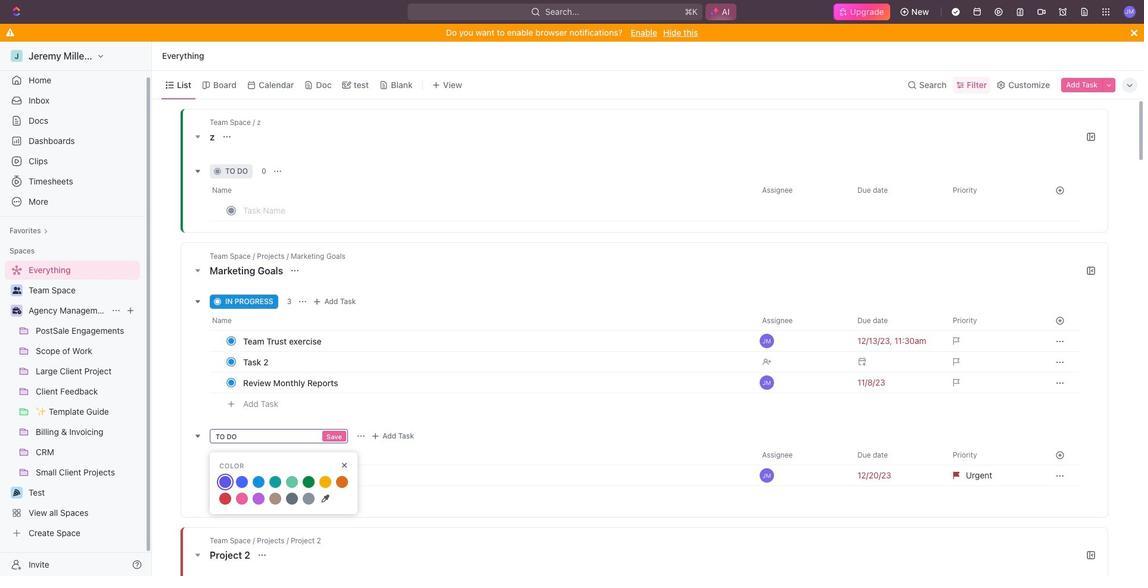Task type: vqa. For each thing, say whether or not it's contained in the screenshot.
tab list
no



Task type: describe. For each thing, give the bounding box(es) containing it.
color options list
[[217, 474, 350, 508]]

business time image
[[12, 308, 21, 315]]

Task Name text field
[[243, 201, 591, 220]]

sidebar navigation
[[0, 42, 152, 577]]



Task type: locate. For each thing, give the bounding box(es) containing it.
STATUS NAME field
[[215, 430, 320, 443]]



